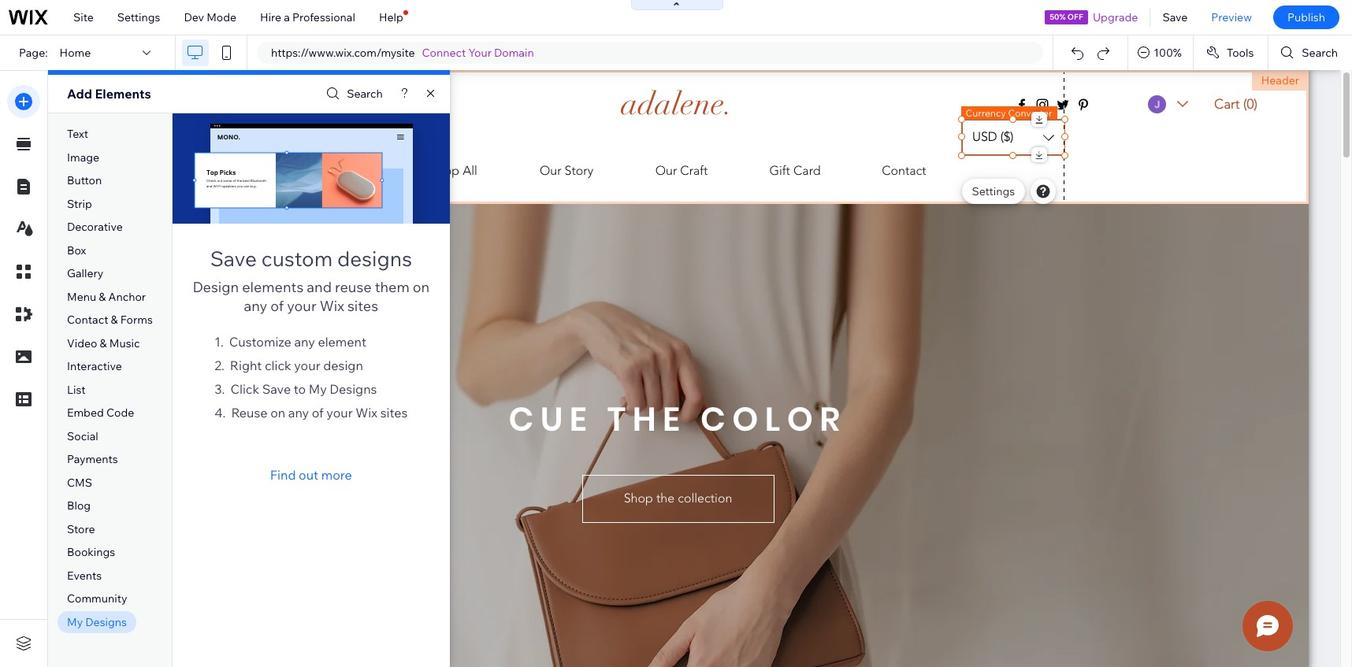 Task type: locate. For each thing, give the bounding box(es) containing it.
my right to
[[309, 381, 327, 397]]

search down publish button
[[1302, 46, 1338, 60]]

to
[[294, 381, 306, 397]]

your up to
[[294, 358, 321, 374]]

save up design
[[210, 246, 257, 272]]

help
[[379, 10, 403, 24]]

home
[[60, 46, 91, 60]]

1 vertical spatial save
[[210, 246, 257, 272]]

0 vertical spatial search button
[[1269, 35, 1352, 70]]

publish
[[1288, 10, 1326, 24]]

menu
[[67, 290, 96, 304]]

save left to
[[262, 381, 291, 397]]

search
[[1302, 46, 1338, 60], [347, 87, 383, 101]]

0 vertical spatial wix
[[320, 297, 344, 315]]

any left element
[[294, 334, 315, 350]]

video
[[67, 336, 97, 351]]

1 horizontal spatial wix
[[356, 405, 378, 421]]

wix
[[320, 297, 344, 315], [356, 405, 378, 421]]

forms
[[120, 313, 153, 327]]

0 horizontal spatial on
[[270, 405, 285, 421]]

find out more button
[[259, 467, 363, 483]]

search down https://www.wix.com/mysite
[[347, 87, 383, 101]]

my
[[309, 381, 327, 397], [67, 616, 83, 630]]

embed code
[[67, 406, 134, 420]]

0 horizontal spatial sites
[[348, 297, 378, 315]]

1 vertical spatial wix
[[356, 405, 378, 421]]

on right reuse
[[270, 405, 285, 421]]

1 horizontal spatial of
[[312, 405, 324, 421]]

1 horizontal spatial save
[[262, 381, 291, 397]]

&
[[99, 290, 106, 304], [111, 313, 118, 327], [100, 336, 107, 351]]

0 vertical spatial my
[[309, 381, 327, 397]]

100%
[[1154, 46, 1182, 60]]

1 horizontal spatial on
[[413, 278, 430, 296]]

save inside button
[[1163, 10, 1188, 24]]

2.
[[215, 358, 224, 374]]

0 vertical spatial &
[[99, 290, 106, 304]]

1 vertical spatial sites
[[380, 405, 408, 421]]

your
[[287, 297, 317, 315], [294, 358, 321, 374], [327, 405, 353, 421]]

sites inside 1. customize any element 2. right click your design 3. click save to my designs 4. reuse on any of your wix sites
[[380, 405, 408, 421]]

1. customize any element 2. right click your design 3. click save to my designs 4. reuse on any of your wix sites
[[215, 334, 408, 421]]

settings down currency
[[972, 184, 1015, 198]]

dev mode
[[184, 10, 237, 24]]

1 vertical spatial your
[[294, 358, 321, 374]]

1 horizontal spatial search button
[[1269, 35, 1352, 70]]

on
[[413, 278, 430, 296], [270, 405, 285, 421]]

1 vertical spatial search button
[[322, 82, 383, 105]]

settings
[[117, 10, 160, 24], [972, 184, 1015, 198]]

3.
[[215, 381, 225, 397]]

0 vertical spatial designs
[[330, 381, 377, 397]]

0 vertical spatial search
[[1302, 46, 1338, 60]]

any down elements
[[244, 297, 267, 315]]

2 vertical spatial save
[[262, 381, 291, 397]]

0 vertical spatial of
[[271, 297, 284, 315]]

designs
[[337, 246, 412, 272]]

100% button
[[1129, 35, 1193, 70]]

1 horizontal spatial my
[[309, 381, 327, 397]]

0 horizontal spatial of
[[271, 297, 284, 315]]

1 horizontal spatial sites
[[380, 405, 408, 421]]

sites inside save custom designs design elements and reuse them on any of your wix sites
[[348, 297, 378, 315]]

site
[[73, 10, 94, 24]]

1 vertical spatial on
[[270, 405, 285, 421]]

0 horizontal spatial designs
[[85, 616, 127, 630]]

0 vertical spatial any
[[244, 297, 267, 315]]

any
[[244, 297, 267, 315], [294, 334, 315, 350], [288, 405, 309, 421]]

0 horizontal spatial my
[[67, 616, 83, 630]]

elements
[[95, 86, 151, 102]]

on right them
[[413, 278, 430, 296]]

1 vertical spatial of
[[312, 405, 324, 421]]

your inside save custom designs design elements and reuse them on any of your wix sites
[[287, 297, 317, 315]]

bookings
[[67, 546, 115, 560]]

embed
[[67, 406, 104, 420]]

save for save
[[1163, 10, 1188, 24]]

2 horizontal spatial save
[[1163, 10, 1188, 24]]

50%
[[1050, 12, 1066, 22]]

and
[[307, 278, 332, 296]]

& right menu
[[99, 290, 106, 304]]

1 vertical spatial search
[[347, 87, 383, 101]]

of
[[271, 297, 284, 315], [312, 405, 324, 421]]

0 horizontal spatial search button
[[322, 82, 383, 105]]

wix down design
[[356, 405, 378, 421]]

of down elements
[[271, 297, 284, 315]]

search button down publish
[[1269, 35, 1352, 70]]

save custom designs design elements and reuse them on any of your wix sites
[[193, 246, 430, 315]]

settings left dev
[[117, 10, 160, 24]]

list
[[67, 383, 86, 397]]

video & music
[[67, 336, 140, 351]]

mode
[[207, 10, 237, 24]]

wix down and
[[320, 297, 344, 315]]

0 vertical spatial your
[[287, 297, 317, 315]]

0 vertical spatial sites
[[348, 297, 378, 315]]

more
[[321, 467, 352, 483]]

1 vertical spatial designs
[[85, 616, 127, 630]]

0 horizontal spatial save
[[210, 246, 257, 272]]

my inside 1. customize any element 2. right click your design 3. click save to my designs 4. reuse on any of your wix sites
[[309, 381, 327, 397]]

on inside 1. customize any element 2. right click your design 3. click save to my designs 4. reuse on any of your wix sites
[[270, 405, 285, 421]]

element
[[318, 334, 366, 350]]

designs inside 1. customize any element 2. right click your design 3. click save to my designs 4. reuse on any of your wix sites
[[330, 381, 377, 397]]

your down design
[[327, 405, 353, 421]]

sites
[[348, 297, 378, 315], [380, 405, 408, 421]]

0 horizontal spatial search
[[347, 87, 383, 101]]

your down and
[[287, 297, 317, 315]]

designs down "community"
[[85, 616, 127, 630]]

box
[[67, 243, 86, 258]]

design
[[193, 278, 239, 296]]

my down "community"
[[67, 616, 83, 630]]

of down design
[[312, 405, 324, 421]]

save button
[[1151, 0, 1200, 35]]

save inside save custom designs design elements and reuse them on any of your wix sites
[[210, 246, 257, 272]]

domain
[[494, 46, 534, 60]]

contact
[[67, 313, 108, 327]]

events
[[67, 569, 102, 583]]

0 horizontal spatial settings
[[117, 10, 160, 24]]

any inside save custom designs design elements and reuse them on any of your wix sites
[[244, 297, 267, 315]]

0 vertical spatial save
[[1163, 10, 1188, 24]]

1 vertical spatial any
[[294, 334, 315, 350]]

save up 100%
[[1163, 10, 1188, 24]]

1 vertical spatial settings
[[972, 184, 1015, 198]]

designs
[[330, 381, 377, 397], [85, 616, 127, 630]]

designs down design
[[330, 381, 377, 397]]

save for save custom designs design elements and reuse them on any of your wix sites
[[210, 246, 257, 272]]

any down to
[[288, 405, 309, 421]]

right
[[230, 358, 262, 374]]

of inside 1. customize any element 2. right click your design 3. click save to my designs 4. reuse on any of your wix sites
[[312, 405, 324, 421]]

1 horizontal spatial settings
[[972, 184, 1015, 198]]

& for contact
[[111, 313, 118, 327]]

0 vertical spatial on
[[413, 278, 430, 296]]

1 vertical spatial &
[[111, 313, 118, 327]]

menu & anchor
[[67, 290, 146, 304]]

a
[[284, 10, 290, 24]]

contact & forms
[[67, 313, 153, 327]]

& right video
[[100, 336, 107, 351]]

1 horizontal spatial designs
[[330, 381, 377, 397]]

code
[[106, 406, 134, 420]]

1.
[[215, 334, 224, 350]]

hire
[[260, 10, 281, 24]]

1 horizontal spatial search
[[1302, 46, 1338, 60]]

search button down https://www.wix.com/mysite
[[322, 82, 383, 105]]

professional
[[292, 10, 355, 24]]

& left forms
[[111, 313, 118, 327]]

elements
[[242, 278, 304, 296]]

2 vertical spatial &
[[100, 336, 107, 351]]

0 horizontal spatial wix
[[320, 297, 344, 315]]

save
[[1163, 10, 1188, 24], [210, 246, 257, 272], [262, 381, 291, 397]]



Task type: describe. For each thing, give the bounding box(es) containing it.
music
[[109, 336, 140, 351]]

blog
[[67, 499, 91, 513]]

wix inside 1. customize any element 2. right click your design 3. click save to my designs 4. reuse on any of your wix sites
[[356, 405, 378, 421]]

wix inside save custom designs design elements and reuse them on any of your wix sites
[[320, 297, 344, 315]]

2 vertical spatial your
[[327, 405, 353, 421]]

customize
[[229, 334, 291, 350]]

tools
[[1227, 46, 1254, 60]]

community
[[67, 592, 127, 606]]

add elements
[[67, 86, 151, 102]]

0 vertical spatial settings
[[117, 10, 160, 24]]

click
[[230, 381, 259, 397]]

them
[[375, 278, 410, 296]]

& for menu
[[99, 290, 106, 304]]

reuse
[[335, 278, 372, 296]]

anchor
[[108, 290, 146, 304]]

off
[[1068, 12, 1083, 22]]

preview
[[1212, 10, 1252, 24]]

gallery
[[67, 267, 104, 281]]

4.
[[215, 405, 226, 421]]

https://www.wix.com/mysite connect your domain
[[271, 46, 534, 60]]

& for video
[[100, 336, 107, 351]]

add
[[67, 86, 92, 102]]

dev
[[184, 10, 204, 24]]

header
[[1262, 73, 1300, 87]]

connect
[[422, 46, 466, 60]]

cms
[[67, 476, 92, 490]]

find
[[270, 467, 296, 483]]

design
[[323, 358, 363, 374]]

reuse
[[231, 405, 268, 421]]

https://www.wix.com/mysite
[[271, 46, 415, 60]]

social
[[67, 429, 98, 444]]

save inside 1. customize any element 2. right click your design 3. click save to my designs 4. reuse on any of your wix sites
[[262, 381, 291, 397]]

interactive
[[67, 360, 122, 374]]

currency converter
[[966, 107, 1053, 119]]

upgrade
[[1093, 10, 1138, 24]]

store
[[67, 522, 95, 537]]

converter
[[1008, 107, 1053, 119]]

tools button
[[1194, 35, 1268, 70]]

2 vertical spatial any
[[288, 405, 309, 421]]

preview button
[[1200, 0, 1264, 35]]

your
[[469, 46, 492, 60]]

50% off
[[1050, 12, 1083, 22]]

publish button
[[1274, 6, 1340, 29]]

button
[[67, 174, 102, 188]]

click
[[265, 358, 291, 374]]

image
[[67, 150, 99, 164]]

out
[[299, 467, 319, 483]]

payments
[[67, 453, 118, 467]]

find out more
[[270, 467, 352, 483]]

decorative
[[67, 220, 123, 234]]

my designs
[[67, 616, 127, 630]]

1 vertical spatial my
[[67, 616, 83, 630]]

hire a professional
[[260, 10, 355, 24]]

currency
[[966, 107, 1006, 119]]

on inside save custom designs design elements and reuse them on any of your wix sites
[[413, 278, 430, 296]]

of inside save custom designs design elements and reuse them on any of your wix sites
[[271, 297, 284, 315]]

text
[[67, 127, 88, 141]]

custom
[[261, 246, 333, 272]]

strip
[[67, 197, 92, 211]]



Task type: vqa. For each thing, say whether or not it's contained in the screenshot.
Find
yes



